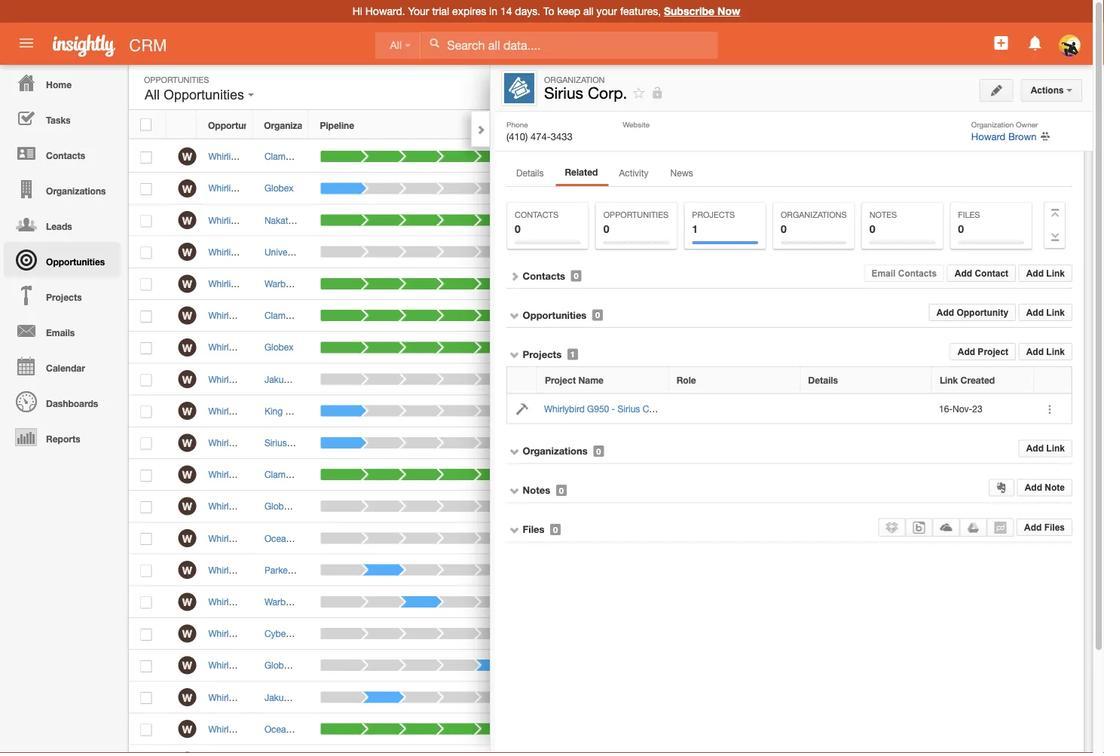 Task type: locate. For each thing, give the bounding box(es) containing it.
16-nov-23
[[585, 247, 628, 257], [585, 374, 628, 384], [939, 403, 983, 414]]

1 horizontal spatial king
[[288, 406, 306, 416]]

w link for whirlwinder x520 - sirius corp. - tina martin
[[178, 434, 196, 452]]

6 w link from the top
[[178, 307, 196, 325]]

link inside 'row'
[[940, 375, 958, 385]]

1 vertical spatial details
[[809, 375, 838, 385]]

1 horizontal spatial contacts link
[[523, 270, 565, 282]]

0
[[515, 222, 521, 235], [604, 222, 610, 235], [781, 222, 787, 235], [870, 222, 876, 235], [959, 222, 964, 235], [574, 271, 579, 281], [596, 310, 600, 320], [597, 446, 601, 456], [559, 485, 564, 495], [554, 525, 558, 534]]

23-nov-23 cell for howard brown usd $‎190,000.00
[[573, 523, 675, 555]]

opportunity for add opportunity
[[957, 307, 1009, 317]]

t200 up whirlybird t200 - jakubowski llc - barbara lane at the left bottom
[[251, 660, 272, 671]]

w for whirlybird g550 - parker and company - lisa parker
[[182, 564, 192, 577]]

1 vertical spatial contacts link
[[523, 270, 565, 282]]

0 horizontal spatial projects
[[46, 292, 82, 302]]

10 w from the top
[[182, 437, 192, 449]]

1 column header from the left
[[674, 111, 730, 139]]

all inside button
[[145, 87, 160, 103]]

tina inside w row
[[344, 438, 361, 448]]

5 16-dec-23 from the top
[[585, 438, 628, 448]]

1 vertical spatial all
[[145, 87, 160, 103]]

sirius corp. link
[[265, 438, 312, 448]]

gas,
[[335, 151, 354, 162], [347, 151, 366, 162], [335, 310, 354, 321], [358, 310, 377, 321]]

w for whirlybird t200 - oceanic airlines - mark sakda
[[182, 723, 192, 736]]

w row
[[129, 141, 863, 173], [129, 173, 863, 205], [129, 205, 863, 236], [129, 236, 863, 268], [129, 268, 863, 300], [129, 300, 863, 332], [129, 332, 863, 364], [129, 364, 863, 396], [129, 396, 863, 427], [129, 427, 863, 459], [129, 459, 863, 491], [129, 491, 863, 523], [129, 523, 863, 555], [129, 555, 863, 586], [129, 586, 863, 618], [129, 618, 863, 650], [129, 650, 863, 682], [129, 682, 863, 714], [129, 714, 863, 745]]

3 16-dec-23 cell from the top
[[573, 268, 675, 300]]

howard brown link left $‎500,000.00
[[686, 374, 747, 384]]

trading up whirligig g990 - university of northumbria - paula oliver link
[[318, 215, 347, 225]]

16-dec-23 cell for whirligig g990 - warbucks industries - roger mills
[[573, 268, 675, 300]]

w link for whirligig g990 - nakatomi trading corp. - samantha wright
[[178, 211, 196, 229]]

dec- down activity link
[[598, 215, 618, 225]]

sirius corp. up the forecast
[[544, 84, 628, 102]]

link files from pandadoc to this image
[[995, 522, 1007, 534]]

opportunities link
[[4, 242, 121, 277], [523, 309, 587, 321]]

cyberdyne systems corp. link
[[265, 628, 371, 639]]

files down imports
[[959, 210, 981, 220]]

1 horizontal spatial all
[[390, 40, 402, 51]]

howard brown usd $‎180,000.00 up howard brown usd $‎450,000.00
[[686, 183, 814, 194]]

0 horizontal spatial organizations
[[46, 185, 106, 196]]

organizations link up the notes link
[[523, 445, 588, 457]]

16 w link from the top
[[178, 625, 196, 643]]

1 w from the top
[[182, 150, 192, 163]]

1 vertical spatial jakubowski llc link
[[265, 692, 332, 703]]

0 vertical spatial mark
[[356, 533, 376, 544]]

0 horizontal spatial chevron right image
[[476, 124, 486, 135]]

$‎180,000.00 for 15-nov-23
[[764, 183, 814, 194]]

None checkbox
[[140, 119, 152, 131], [141, 183, 152, 195], [141, 215, 152, 227], [141, 470, 152, 482], [141, 501, 152, 514], [141, 533, 152, 545], [141, 629, 152, 641], [141, 661, 152, 673], [140, 119, 152, 131], [141, 183, 152, 195], [141, 215, 152, 227], [141, 470, 152, 482], [141, 501, 152, 514], [141, 533, 152, 545], [141, 629, 152, 641], [141, 661, 152, 673]]

w link for whirligig g990 - globex - albert lee
[[178, 179, 196, 197]]

2 vertical spatial opportunity
[[957, 307, 1009, 317]]

16-nov-23 down link created
[[939, 403, 983, 414]]

16-nov-23 cell for howard brown usd $‎110,000.00
[[573, 236, 675, 268]]

1 vertical spatial 23-
[[585, 533, 598, 544]]

mark down "barbara" on the left bottom of page
[[354, 724, 375, 734]]

warbucks industries link down university of northumbria link at the left of page
[[265, 278, 347, 289]]

16-dec-23 cell
[[573, 141, 675, 173], [573, 205, 675, 236], [573, 268, 675, 300], [573, 300, 675, 332], [573, 427, 675, 459]]

1 horizontal spatial organizations link
[[523, 445, 588, 457]]

sirius corp. down king group link
[[265, 438, 312, 448]]

howard brown link down projects 1 on the right of page
[[686, 247, 747, 257]]

16-dec-23 cell down whirlybird g950 - sirius corp. - tina martin
[[573, 427, 675, 459]]

files for files 0
[[959, 210, 981, 220]]

cyberdyne
[[265, 628, 309, 639], [280, 628, 324, 639]]

g990 up whirligig g990 - warbucks industries - roger mills
[[246, 247, 268, 257]]

1 vertical spatial 15-nov-23 cell
[[573, 396, 675, 427]]

howard brown usd $‎110,000.00
[[686, 247, 814, 257]]

w link for whirlwinder x520 - clampett oil and gas, uk - nicholas flores
[[178, 307, 196, 325]]

opportunities down activity link
[[604, 210, 669, 220]]

howard brown link for whirlwinder x520 - jakubowski llc - jason castillo
[[686, 374, 747, 384]]

opportunities down leads
[[46, 256, 105, 267]]

home link
[[4, 65, 121, 100]]

1 $‎180,000.00 from the top
[[764, 183, 814, 194]]

spain up whirlybird g550 - oceanic airlines - mark sakda link
[[299, 501, 322, 512]]

4 g990 from the top
[[246, 247, 268, 257]]

$‎300,000.00 for whirligig g990 - warbucks industries - roger mills
[[764, 278, 814, 289]]

in
[[489, 5, 498, 17]]

w link for whirlybird g550 - clampett oil and gas corp. - katherine warren
[[178, 466, 196, 484]]

1 vertical spatial oceanic airlines link
[[265, 724, 330, 734]]

Search all data.... text field
[[421, 32, 718, 59]]

1 vertical spatial howard brown usd $‎300,000.00
[[686, 278, 814, 289]]

12 w link from the top
[[178, 497, 196, 516]]

15- down related
[[585, 183, 598, 194]]

1 g990 from the top
[[246, 151, 268, 162]]

3 16-dec-23 from the top
[[585, 278, 628, 289]]

notifications image
[[1027, 34, 1045, 52]]

0 vertical spatial martin
[[694, 403, 719, 414]]

3 follow image from the top
[[799, 214, 813, 228]]

usd
[[743, 151, 761, 162], [743, 183, 761, 194], [743, 215, 761, 225], [743, 247, 761, 257], [743, 278, 761, 289], [743, 374, 761, 384], [743, 501, 761, 512], [743, 533, 761, 544]]

15-
[[585, 183, 598, 194], [585, 406, 598, 416]]

1 t200 from the top
[[251, 628, 272, 639]]

3 g990 from the top
[[246, 215, 268, 225]]

1 horizontal spatial gas
[[353, 469, 369, 480]]

brown for whirlybird g550 - globex, spain - katherine reyes
[[721, 501, 747, 512]]

4 add link button from the top
[[1019, 440, 1073, 457]]

tina inside 'row'
[[674, 403, 691, 414]]

1 inside projects 1
[[692, 222, 698, 235]]

usd $‎500,000.00 cell
[[731, 364, 814, 396]]

clampett oil and gas corp.
[[265, 469, 377, 480]]

0 horizontal spatial 1
[[571, 349, 575, 359]]

of up whirligig g990 - warbucks industries - roger mills
[[307, 247, 315, 257]]

row containing whirlybird g950 - sirius corp. - tina martin
[[507, 394, 1072, 424]]

row group
[[129, 141, 863, 753]]

18 w link from the top
[[178, 688, 196, 706]]

3 dec- from the top
[[598, 278, 618, 289]]

5 w from the top
[[182, 278, 192, 290]]

23 for whirlwinder x520 - sirius corp. - tina martin
[[618, 438, 628, 448]]

organization pipeline
[[264, 120, 354, 130]]

0 horizontal spatial sirius corp.
[[265, 438, 312, 448]]

23 for whirligig g990 - nakatomi trading corp. - samantha wright
[[618, 215, 628, 225]]

1 group from the left
[[285, 406, 311, 416]]

company up whirlybird g550 - warbucks industries - roger mills link
[[311, 565, 350, 575]]

0 vertical spatial albert
[[314, 183, 338, 194]]

13 w link from the top
[[178, 529, 196, 547]]

3 usd from the top
[[743, 215, 761, 225]]

dec- for whirligig g990 - clampett oil and gas, singapore - aaron lang
[[598, 151, 618, 162]]

0 horizontal spatial organizations link
[[4, 171, 121, 207]]

albert
[[314, 183, 338, 194], [325, 342, 349, 353]]

1 northumbria from the left
[[317, 247, 368, 257]]

16-dec-23 up name
[[585, 310, 628, 321]]

15-nov-23
[[585, 183, 628, 194], [585, 406, 628, 416]]

add link right contact
[[1027, 268, 1065, 278]]

1 horizontal spatial notes
[[870, 210, 897, 220]]

2 howard brown usd $‎180,000.00 from the top
[[686, 501, 814, 512]]

16-dec-23 for whirlwinder x520 - clampett oil and gas, uk - nicholas flores
[[585, 310, 628, 321]]

new opportunity link
[[947, 75, 1040, 98]]

0 vertical spatial project
[[978, 346, 1009, 357]]

6 w from the top
[[182, 310, 192, 322]]

all link
[[375, 32, 421, 59]]

whirlybird
[[544, 403, 585, 414], [208, 469, 249, 480], [208, 501, 249, 512], [208, 533, 249, 544], [208, 565, 249, 575], [208, 597, 249, 607], [208, 628, 249, 639], [208, 660, 249, 671], [208, 692, 249, 703], [208, 724, 249, 734]]

link files from dropbox to this image
[[886, 522, 898, 534]]

1 horizontal spatial files
[[959, 210, 981, 220]]

chevron down image for projects
[[510, 349, 520, 360]]

1 vertical spatial $‎300,000.00
[[764, 278, 814, 289]]

project left name
[[545, 375, 576, 385]]

s
[[875, 264, 881, 273]]

globex link up whirlwinder x520 - jakubowski llc - jason castillo
[[265, 342, 294, 353]]

whirlybird t200 - globex, hong kong - terry thomas
[[208, 660, 423, 671]]

1 vertical spatial projects
[[46, 292, 82, 302]]

follow image
[[799, 150, 813, 164], [799, 182, 813, 196], [799, 214, 813, 228], [799, 246, 813, 260], [799, 373, 813, 387], [799, 468, 813, 483], [799, 532, 813, 546], [799, 627, 813, 642]]

nov- for whirlwinder x520 - king group - chris chen
[[598, 406, 618, 416]]

0 vertical spatial contacts link
[[4, 136, 121, 171]]

add link
[[1027, 268, 1065, 278], [1027, 307, 1065, 317], [1027, 346, 1065, 357], [1027, 443, 1065, 453]]

king up whirlwinder x520 - sirius corp. - tina martin
[[288, 406, 306, 416]]

warbucks industries for g550
[[265, 597, 347, 607]]

1 horizontal spatial organization
[[544, 75, 605, 84]]

0 horizontal spatial katherine
[[348, 501, 386, 512]]

0 horizontal spatial files
[[523, 523, 545, 535]]

0 horizontal spatial notes
[[523, 484, 551, 496]]

1 vertical spatial 23-nov-23
[[585, 533, 628, 544]]

2 whirlwinder from the top
[[208, 342, 256, 353]]

1 horizontal spatial sirius corp.
[[544, 84, 628, 102]]

chevron down image
[[510, 525, 520, 535]]

contacts link down tasks
[[4, 136, 121, 171]]

5 whirlwinder from the top
[[208, 438, 256, 448]]

all
[[390, 40, 402, 51], [145, 87, 160, 103]]

1 jakubowski llc link from the top
[[265, 374, 332, 384]]

llc
[[315, 374, 332, 384], [338, 374, 355, 384], [315, 692, 332, 703], [331, 692, 347, 703]]

0 vertical spatial 23-
[[585, 501, 598, 512]]

link files from microsoft onedrive to this image
[[941, 522, 953, 534]]

chevron down image for organizations
[[510, 446, 520, 457]]

5 w link from the top
[[178, 275, 196, 293]]

jakubowski llc link up whirlwinder x520 - king group - chris chen
[[265, 374, 332, 384]]

0 vertical spatial sirius corp.
[[544, 84, 628, 102]]

calendar
[[46, 363, 85, 373]]

1 usd $‎180,000.00 cell from the top
[[731, 173, 814, 205]]

opportunities link down leads
[[4, 242, 121, 277]]

dec- up name
[[598, 310, 618, 321]]

chevron right image
[[476, 124, 486, 135], [510, 271, 520, 282]]

0 inside organizations 0
[[781, 222, 787, 235]]

2 w link from the top
[[178, 179, 196, 197]]

g550
[[251, 469, 273, 480], [251, 501, 273, 512], [251, 533, 273, 544], [251, 565, 273, 575], [251, 597, 273, 607]]

all for all
[[390, 40, 402, 51]]

all
[[583, 5, 594, 17]]

15-nov-23 cell
[[573, 173, 675, 205], [573, 396, 675, 427]]

0 horizontal spatial tina
[[344, 438, 361, 448]]

16-nov-23 up g950
[[585, 374, 628, 384]]

4 chevron down image from the top
[[510, 485, 520, 496]]

5 16-dec-23 cell from the top
[[573, 427, 675, 459]]

5 g990 from the top
[[246, 278, 268, 289]]

13 w from the top
[[182, 532, 192, 545]]

chevron down image for notes
[[510, 485, 520, 496]]

x520 down king group link
[[259, 438, 279, 448]]

1 horizontal spatial details
[[809, 375, 838, 385]]

dec- down g950
[[598, 438, 618, 448]]

1 15- from the top
[[585, 183, 598, 194]]

mills down paula
[[394, 278, 413, 289]]

warbucks industries link down parker and company link
[[265, 597, 347, 607]]

$‎180,000.00
[[764, 183, 814, 194], [764, 501, 814, 512]]

16-nov-23 cell up whirlybird g950 - sirius corp. - tina martin
[[573, 364, 675, 396]]

sakda down the lane
[[377, 724, 403, 734]]

howard down howard brown usd $‎110,000.00
[[686, 278, 718, 289]]

whirlybird t200 - oceanic airlines - mark sakda link
[[208, 724, 410, 734]]

0 vertical spatial roger
[[367, 278, 392, 289]]

1 horizontal spatial martin
[[694, 403, 719, 414]]

1 vertical spatial opportunities link
[[523, 309, 587, 321]]

g550 for globex,
[[251, 501, 273, 512]]

1 vertical spatial your
[[872, 198, 896, 208]]

add project
[[958, 346, 1009, 357]]

mark for whirlybird t200 - oceanic airlines - mark sakda
[[354, 724, 375, 734]]

howard brown usd $‎300,000.00 for whirligig g990 - clampett oil and gas, singapore - aaron lang
[[686, 151, 814, 162]]

contacts down tasks
[[46, 150, 85, 161]]

usd $‎180,000.00 cell
[[731, 173, 814, 205], [731, 491, 814, 523]]

warbucks industries down university of northumbria link at the left of page
[[265, 278, 347, 289]]

2 horizontal spatial projects
[[692, 210, 735, 220]]

follow image for $‎180,000.00
[[799, 182, 813, 196]]

1 vertical spatial warbucks industries link
[[265, 597, 347, 607]]

g990 for warbucks industries
[[246, 278, 268, 289]]

warbucks industries down parker and company link
[[265, 597, 347, 607]]

0 vertical spatial 1
[[692, 222, 698, 235]]

your
[[597, 5, 618, 17]]

1 vertical spatial 15-
[[585, 406, 598, 416]]

thomas
[[391, 660, 423, 671]]

16- for whirlwinder x520 - sirius corp. - tina martin
[[585, 438, 598, 448]]

1 vertical spatial jakubowski llc
[[265, 692, 332, 703]]

16 w row from the top
[[129, 618, 863, 650]]

$‎180,000.00 up $‎450,000.00
[[764, 183, 814, 194]]

row group containing w
[[129, 141, 863, 753]]

howard brown link for whirligig g990 - nakatomi trading corp. - samantha wright
[[686, 215, 747, 225]]

w for whirligig g990 - university of northumbria - paula oliver
[[182, 246, 192, 258]]

1 howard brown usd $‎180,000.00 from the top
[[686, 183, 814, 194]]

projects link up emails
[[4, 277, 121, 313]]

12 w row from the top
[[129, 491, 863, 523]]

leads link
[[4, 207, 121, 242]]

$‎180,000.00 up $‎190,000.00
[[764, 501, 814, 512]]

2 vertical spatial notes
[[523, 484, 551, 496]]

whirlybird t200 - cyberdyne systems corp. - nicole gomez
[[208, 628, 452, 639]]

1 usd $‎300,000.00 cell from the top
[[731, 141, 814, 173]]

and
[[318, 151, 333, 162], [329, 151, 345, 162], [318, 310, 333, 321], [341, 310, 356, 321], [318, 469, 333, 480], [335, 469, 350, 480], [293, 565, 309, 575], [311, 565, 326, 575]]

owner
[[1016, 120, 1039, 129]]

0 vertical spatial 15-
[[585, 183, 598, 194]]

16-nov-23 inside 'row'
[[939, 403, 983, 414]]

hi howard. your trial expires in 14 days. to keep all your features, subscribe now
[[353, 5, 741, 17]]

2 horizontal spatial organizations
[[781, 210, 847, 220]]

mills up nicole
[[400, 597, 418, 607]]

7 w link from the top
[[178, 338, 196, 356]]

1 vertical spatial usd $‎180,000.00 cell
[[731, 491, 814, 523]]

g990
[[246, 151, 268, 162], [246, 183, 268, 194], [246, 215, 268, 225], [246, 247, 268, 257], [246, 278, 268, 289]]

usd $‎300,000.00 cell
[[731, 141, 814, 173], [731, 268, 814, 300]]

2 15-nov-23 cell from the top
[[573, 396, 675, 427]]

tina for whirlybird g950 - sirius corp. - tina martin
[[674, 403, 691, 414]]

0 horizontal spatial of
[[307, 247, 315, 257]]

g550 down parker and company link
[[251, 597, 273, 607]]

whirligig for whirligig g990 - clampett oil and gas, singapore - aaron lang
[[208, 151, 243, 162]]

16-dec-23 up related
[[585, 151, 628, 162]]

9 w row from the top
[[129, 396, 863, 427]]

add link button right contact
[[1019, 265, 1073, 282]]

hong up whirlybird t200 - jakubowski llc - barbara lane at the left bottom
[[299, 660, 321, 671]]

23
[[618, 151, 628, 162], [618, 183, 628, 194], [618, 215, 628, 225], [919, 220, 929, 231], [618, 247, 628, 257], [618, 278, 628, 289], [618, 310, 628, 321], [618, 374, 628, 384], [973, 403, 983, 414], [618, 406, 628, 416], [618, 438, 628, 448], [618, 501, 628, 512], [618, 533, 628, 544]]

oceanic airlines for t200
[[265, 724, 330, 734]]

None checkbox
[[141, 151, 152, 164], [141, 247, 152, 259], [141, 279, 152, 291], [141, 311, 152, 323], [141, 342, 152, 354], [141, 374, 152, 386], [141, 406, 152, 418], [141, 438, 152, 450], [141, 565, 152, 577], [141, 597, 152, 609], [141, 692, 152, 704], [141, 724, 152, 736], [141, 151, 152, 164], [141, 247, 152, 259], [141, 279, 152, 291], [141, 311, 152, 323], [141, 342, 152, 354], [141, 374, 152, 386], [141, 406, 152, 418], [141, 438, 152, 450], [141, 565, 152, 577], [141, 597, 152, 609], [141, 692, 152, 704], [141, 724, 152, 736]]

roger for whirlybird g550 - warbucks industries - roger mills
[[373, 597, 397, 607]]

t200 for globex, hong kong
[[251, 660, 272, 671]]

all for all opportunities
[[145, 87, 160, 103]]

opportunity right new
[[978, 81, 1030, 92]]

project name
[[545, 375, 604, 385]]

1 company from the left
[[311, 565, 350, 575]]

organization left the pipeline
[[264, 120, 319, 130]]

sirius down whirlwinder x520 - king group - chris chen
[[288, 438, 310, 448]]

jakubowski llc up whirlwinder x520 - king group - chris chen
[[265, 374, 332, 384]]

t200 for jakubowski llc
[[251, 692, 272, 703]]

11 w link from the top
[[178, 466, 196, 484]]

notes up 16-nov-23 import link
[[870, 210, 897, 220]]

2 oceanic airlines from the top
[[265, 724, 330, 734]]

row
[[129, 111, 862, 139], [507, 367, 1072, 394], [507, 394, 1072, 424], [129, 745, 863, 753]]

howard down "news" link
[[686, 215, 718, 225]]

roger down the lisa in the left bottom of the page
[[373, 597, 397, 607]]

0 horizontal spatial martin
[[363, 438, 389, 448]]

0 vertical spatial warbucks industries link
[[265, 278, 347, 289]]

1 hong from the left
[[299, 660, 321, 671]]

2 23- from the top
[[585, 533, 598, 544]]

1 16-dec-23 cell from the top
[[573, 141, 675, 173]]

4 w from the top
[[182, 246, 192, 258]]

1 vertical spatial organizations
[[781, 210, 847, 220]]

hi
[[353, 5, 363, 17]]

16-nov-23 for howard brown usd $‎110,000.00
[[585, 247, 628, 257]]

15-nov-23 cell for whirlwinder x520 - king group - chris chen
[[573, 396, 675, 427]]

mills
[[394, 278, 413, 289], [400, 597, 418, 607]]

w for whirlwinder x520 - globex - albert lee
[[182, 341, 192, 354]]

crm
[[129, 35, 167, 55]]

5 dec- from the top
[[598, 438, 618, 448]]

1 vertical spatial usd $‎300,000.00 cell
[[731, 268, 814, 300]]

2 g990 from the top
[[246, 183, 268, 194]]

10 w row from the top
[[129, 427, 863, 459]]

0 vertical spatial 16-nov-23
[[585, 247, 628, 257]]

lee down whirligig g990 - clampett oil and gas, singapore - aaron lang link
[[340, 183, 355, 194]]

1 horizontal spatial projects
[[523, 348, 562, 360]]

1 down "news" link
[[692, 222, 698, 235]]

3 add link from the top
[[1027, 346, 1065, 357]]

all down crm
[[145, 87, 160, 103]]

1 g550 from the top
[[251, 469, 273, 480]]

14 w from the top
[[182, 564, 192, 577]]

of
[[307, 247, 315, 257], [319, 247, 327, 257]]

news link
[[661, 163, 703, 185]]

kong
[[323, 660, 345, 671], [339, 660, 360, 671]]

whirlwinder x520 - king group - chris chen link
[[208, 406, 395, 416]]

whirlwinder for whirlwinder x520 - king group - chris chen
[[208, 406, 256, 416]]

projects down "news" link
[[692, 210, 735, 220]]

whirlwinder for whirlwinder x520 - globex - albert lee
[[208, 342, 256, 353]]

7 usd from the top
[[743, 501, 761, 512]]

1 vertical spatial oceanic airlines
[[265, 724, 330, 734]]

0 horizontal spatial all
[[145, 87, 160, 103]]

whirlybird for whirlybird g550 - parker and company - lisa parker
[[208, 565, 249, 575]]

0 vertical spatial your
[[408, 5, 429, 17]]

1 15-nov-23 from the top
[[585, 183, 628, 194]]

column header
[[674, 111, 730, 139], [730, 111, 786, 139], [786, 111, 824, 139], [824, 111, 862, 139]]

notes right and
[[991, 179, 1015, 190]]

of down whirligig g990 - nakatomi trading corp. - samantha wright at the top left of page
[[319, 247, 327, 257]]

your recent imports
[[872, 198, 973, 208]]

1 cyberdyne from the left
[[265, 628, 309, 639]]

projects link up project name
[[523, 348, 562, 360]]

nicole
[[395, 628, 421, 639]]

16-nov-23 import
[[883, 220, 958, 231]]

tags
[[935, 239, 957, 249]]

contacts 0
[[515, 210, 559, 235]]

16-dec-23 cell for whirlwinder x520 - sirius corp. - tina martin
[[573, 427, 675, 459]]

5 usd from the top
[[743, 278, 761, 289]]

5 g550 from the top
[[251, 597, 273, 607]]

0 vertical spatial lee
[[340, 183, 355, 194]]

0 horizontal spatial projects link
[[4, 277, 121, 313]]

chevron down image
[[510, 310, 520, 321], [510, 349, 520, 360], [510, 446, 520, 457], [510, 485, 520, 496]]

16-nov-23 down opportunities 0
[[585, 247, 628, 257]]

howard for whirligig g990 - university of northumbria - paula oliver
[[686, 247, 718, 257]]

1 warbucks industries link from the top
[[265, 278, 347, 289]]

0 vertical spatial organizations link
[[4, 171, 121, 207]]

follow image
[[632, 86, 646, 100], [799, 277, 813, 292], [799, 309, 813, 324], [799, 341, 813, 355], [799, 405, 813, 419], [799, 436, 813, 451], [799, 500, 813, 514], [799, 564, 813, 578], [799, 596, 813, 610], [799, 659, 813, 673], [799, 691, 813, 705], [799, 723, 813, 737]]

tina down role
[[674, 403, 691, 414]]

oceanic airlines link down 'globex, spain'
[[265, 533, 330, 544]]

0 horizontal spatial opportunities link
[[4, 242, 121, 277]]

w link for whirligig g990 - university of northumbria - paula oliver
[[178, 243, 196, 261]]

1 vertical spatial albert
[[325, 342, 349, 353]]

6 usd from the top
[[743, 374, 761, 384]]

nov- for whirligig g990 - university of northumbria - paula oliver
[[598, 247, 618, 257]]

g550 down 'globex, spain'
[[251, 533, 273, 544]]

whirlybird for whirlybird g950 - sirius corp. - tina martin
[[544, 403, 585, 414]]

howard brown link up howard brown usd $‎110,000.00
[[686, 215, 747, 225]]

4 x520 from the top
[[259, 406, 279, 416]]

parker and company link
[[265, 565, 350, 575]]

martin down 'chen'
[[363, 438, 389, 448]]

1 howard brown usd $‎300,000.00 from the top
[[686, 151, 814, 162]]

1 vertical spatial globex link
[[265, 342, 294, 353]]

1 oceanic airlines from the top
[[265, 533, 330, 544]]

cell
[[675, 300, 731, 332], [731, 300, 787, 332], [573, 332, 675, 364], [675, 332, 731, 364], [731, 332, 787, 364], [825, 332, 863, 364], [669, 394, 801, 424], [801, 394, 933, 424], [675, 396, 731, 427], [731, 396, 787, 427], [825, 396, 863, 427], [675, 427, 731, 459], [731, 427, 787, 459], [825, 427, 863, 459], [573, 459, 675, 491], [675, 459, 731, 491], [731, 459, 787, 491], [825, 459, 863, 491], [573, 555, 675, 586], [675, 555, 731, 586], [731, 555, 787, 586], [825, 555, 863, 586], [573, 586, 675, 618], [675, 586, 731, 618], [731, 586, 787, 618], [825, 586, 863, 618], [573, 618, 675, 650], [675, 618, 731, 650], [731, 618, 787, 650], [825, 618, 863, 650], [573, 650, 675, 682], [675, 650, 731, 682], [731, 650, 787, 682], [825, 650, 863, 682], [573, 682, 675, 714], [675, 682, 731, 714], [731, 682, 787, 714], [825, 682, 863, 714], [573, 714, 675, 745], [675, 714, 731, 745], [731, 714, 787, 745], [825, 714, 863, 745], [129, 745, 167, 753], [167, 745, 197, 753], [197, 745, 253, 753], [253, 745, 309, 753], [309, 745, 573, 753], [573, 745, 675, 753], [675, 745, 731, 753], [731, 745, 787, 753], [787, 745, 825, 753]]

whirligig for whirligig g990 - nakatomi trading corp. - samantha wright
[[208, 215, 243, 225]]

brown
[[1009, 130, 1037, 142], [721, 151, 747, 162], [721, 183, 747, 194], [721, 215, 747, 225], [721, 247, 747, 257], [721, 278, 747, 289], [721, 374, 747, 384], [721, 501, 747, 512], [721, 533, 747, 544]]

to
[[544, 5, 555, 17]]

whirlybird g550 - warbucks industries - roger mills
[[208, 597, 418, 607]]

0 horizontal spatial organization
[[264, 120, 319, 130]]

show sidebar image
[[912, 81, 922, 92]]

0 vertical spatial projects
[[692, 210, 735, 220]]

g550 for clampett
[[251, 469, 273, 480]]

4 16-dec-23 cell from the top
[[573, 300, 675, 332]]

1 vertical spatial project
[[545, 375, 576, 385]]

$‎300,000.00 up $‎450,000.00
[[764, 151, 814, 162]]

x520 for clampett oil and gas, uk
[[259, 310, 279, 321]]

clampett oil and gas, singapore link
[[265, 151, 398, 162]]

0 vertical spatial 15-nov-23
[[585, 183, 628, 194]]

jason
[[363, 374, 388, 384]]

23-nov-23 for howard brown usd $‎180,000.00
[[585, 501, 628, 512]]

15- for whirligig g990 - globex - albert lee
[[585, 183, 598, 194]]

w for whirlybird t200 - globex, hong kong - terry thomas
[[182, 660, 192, 672]]

$‎300,000.00 down $‎110,000.00 at the right of the page
[[764, 278, 814, 289]]

group up whirlwinder x520 - sirius corp. - tina martin
[[285, 406, 311, 416]]

2 add link button from the top
[[1019, 304, 1073, 321]]

0 vertical spatial projects link
[[4, 277, 121, 313]]

w for whirligig g990 - warbucks industries - roger mills
[[182, 278, 192, 290]]

sirius corp. inside w row
[[265, 438, 312, 448]]

clampett up whirlwinder x520 - globex - albert lee on the left top of page
[[265, 310, 302, 321]]

3 t200 from the top
[[251, 692, 272, 703]]

1 vertical spatial 15-nov-23
[[585, 406, 628, 416]]

howard brown link for whirligig g990 - globex - albert lee
[[686, 183, 747, 194]]

organizations up the notes link
[[523, 445, 588, 457]]

sample_data
[[890, 264, 934, 273]]

hong down whirlybird t200 - cyberdyne systems corp. - nicole gomez
[[314, 660, 336, 671]]

23-nov-23 cell
[[573, 491, 675, 523], [573, 523, 675, 555]]

1 university from the left
[[265, 247, 304, 257]]

your left trial
[[408, 5, 429, 17]]

add link right add opportunity
[[1027, 307, 1065, 317]]

0 vertical spatial howard brown usd $‎300,000.00
[[686, 151, 814, 162]]

follow image for whirlwinder x520 - clampett oil and gas, uk - nicholas flores
[[799, 309, 813, 324]]

whirligig g990 - warbucks industries - roger mills link
[[208, 278, 420, 289]]

1 whirlwinder from the top
[[208, 310, 256, 321]]

4 add link from the top
[[1027, 443, 1065, 453]]

opportunity for new opportunity
[[978, 81, 1030, 92]]

add link button
[[1019, 265, 1073, 282], [1019, 304, 1073, 321], [1019, 343, 1073, 360], [1019, 440, 1073, 457]]

x520 up whirlwinder x520 - globex - albert lee on the left top of page
[[259, 310, 279, 321]]

usd $‎190,000.00 cell
[[731, 523, 814, 555]]

follow image for $‎190,000.00
[[799, 532, 813, 546]]

usd $‎300,000.00 cell up usd $‎450,000.00 cell
[[731, 141, 814, 173]]

howard left 'usd $‎500,000.00' cell
[[686, 374, 718, 384]]

dec- for whirlwinder x520 - sirius corp. - tina martin
[[598, 438, 618, 448]]

martin inside w row
[[363, 438, 389, 448]]

1 oceanic airlines link from the top
[[265, 533, 330, 544]]

nakatomi
[[265, 215, 303, 225], [276, 215, 315, 225]]

w link for whirlybird g550 - parker and company - lisa parker
[[178, 561, 196, 579]]

0 vertical spatial jakubowski llc link
[[265, 374, 332, 384]]

g550 down whirlybird g550 - oceanic airlines - mark sakda
[[251, 565, 273, 575]]

2 23-nov-23 from the top
[[585, 533, 628, 544]]

change record owner image
[[1041, 130, 1051, 143]]

howard down news at the top of the page
[[686, 183, 718, 194]]

0 horizontal spatial project
[[545, 375, 576, 385]]

mills for whirligig g990 - warbucks industries - roger mills
[[394, 278, 413, 289]]

2 g550 from the top
[[251, 501, 273, 512]]

0 vertical spatial warbucks industries
[[265, 278, 347, 289]]

2 15-nov-23 from the top
[[585, 406, 628, 416]]

whirlwinder x520 - globex - albert lee link
[[208, 342, 374, 353]]

your
[[408, 5, 429, 17], [872, 198, 896, 208]]

oceanic airlines down whirlybird t200 - jakubowski llc - barbara lane at the left bottom
[[265, 724, 330, 734]]

1 of from the left
[[307, 247, 315, 257]]

mark up whirlybird g550 - parker and company - lisa parker link
[[356, 533, 376, 544]]

1 vertical spatial projects link
[[523, 348, 562, 360]]

tina down 'chris'
[[344, 438, 361, 448]]

1 horizontal spatial opportunities link
[[523, 309, 587, 321]]

0 vertical spatial opportunity
[[978, 81, 1030, 92]]

0 horizontal spatial uk
[[357, 310, 369, 321]]

1 horizontal spatial tina
[[674, 403, 691, 414]]

files link
[[523, 523, 545, 536]]

w link for whirlybird t200 - jakubowski llc - barbara lane
[[178, 688, 196, 706]]

0 horizontal spatial details
[[516, 167, 544, 178]]

16- for whirlwinder x520 - jakubowski llc - jason castillo
[[585, 374, 598, 384]]

navigation
[[0, 65, 121, 455]]

your up notes 0
[[872, 198, 896, 208]]

1 vertical spatial lee
[[352, 342, 366, 353]]

warbucks industries for g990
[[265, 278, 347, 289]]

16-nov-23 cell
[[573, 236, 675, 268], [573, 364, 675, 396], [933, 394, 1034, 424]]

evernote image
[[997, 482, 1007, 493]]

15- for whirlwinder x520 - king group - chris chen
[[585, 406, 598, 416]]

2 jakubowski llc link from the top
[[265, 692, 332, 703]]

howard left usd $‎190,000.00 cell
[[686, 533, 718, 544]]

2 $‎300,000.00 from the top
[[764, 278, 814, 289]]

0 vertical spatial usd $‎300,000.00 cell
[[731, 141, 814, 173]]

4 dec- from the top
[[598, 310, 618, 321]]

howard brown usd $‎300,000.00
[[686, 151, 814, 162], [686, 278, 814, 289]]

howard brown usd $‎300,000.00 down howard brown usd $‎110,000.00
[[686, 278, 814, 289]]

clampett down sirius corp. link
[[265, 469, 302, 480]]

whirligig g990 - globex - albert lee link
[[208, 183, 363, 194]]

lee for whirligig g990 - globex - albert lee
[[340, 183, 355, 194]]

projects up emails link
[[46, 292, 82, 302]]

howard for whirligig g990 - warbucks industries - roger mills
[[686, 278, 718, 289]]

paula
[[388, 247, 411, 257]]

2 16-dec-23 cell from the top
[[573, 205, 675, 236]]

howard brown link for whirligig g990 - clampett oil and gas, singapore - aaron lang
[[686, 151, 747, 162]]

2 horizontal spatial notes
[[991, 179, 1015, 190]]

files inside button
[[1045, 522, 1065, 532]]

0 vertical spatial 15-nov-23 cell
[[573, 173, 675, 205]]

t200 for cyberdyne systems corp.
[[251, 628, 272, 639]]

globex, spain
[[265, 501, 322, 512]]

2 singapore from the left
[[368, 151, 410, 162]]

1 vertical spatial roger
[[373, 597, 397, 607]]

martin inside 'row'
[[694, 403, 719, 414]]

reports link
[[4, 419, 121, 455]]

1 follow image from the top
[[799, 150, 813, 164]]

4 follow image from the top
[[799, 246, 813, 260]]

contacts link inside navigation
[[4, 136, 121, 171]]

w link for whirlybird g550 - oceanic airlines - mark sakda
[[178, 529, 196, 547]]

no tags link
[[887, 285, 920, 295]]

files down note on the bottom of the page
[[1045, 522, 1065, 532]]

1 23-nov-23 from the top
[[585, 501, 628, 512]]

16-nov-23 import link
[[872, 220, 958, 231]]

oceanic airlines link for t200
[[265, 724, 330, 734]]

usd $‎110,000.00 cell
[[731, 236, 814, 268]]

2 vertical spatial organizations
[[523, 445, 588, 457]]

lane
[[391, 692, 410, 703]]

0 vertical spatial sakda
[[379, 533, 404, 544]]

0 horizontal spatial king
[[265, 406, 283, 416]]

2 $‎180,000.00 from the top
[[764, 501, 814, 512]]

notes for notes 0
[[870, 210, 897, 220]]

2 whirligig from the top
[[208, 183, 243, 194]]

details link
[[507, 163, 554, 185]]

no
[[887, 285, 899, 295]]

uk
[[357, 310, 369, 321], [380, 310, 392, 321]]

0 vertical spatial all
[[390, 40, 402, 51]]

t200 for oceanic airlines
[[251, 724, 272, 734]]



Task type: vqa. For each thing, say whether or not it's contained in the screenshot.
the topmost the 23-nov-23
yes



Task type: describe. For each thing, give the bounding box(es) containing it.
follow image for whirlwinder x520 - king group - chris chen
[[799, 405, 813, 419]]

follow image for $‎110,000.00
[[799, 246, 813, 260]]

1 trading from the left
[[306, 215, 336, 225]]

x520 for globex
[[259, 342, 279, 353]]

23 for whirligig g990 - warbucks industries - roger mills
[[618, 278, 628, 289]]

2 northumbria from the left
[[329, 247, 380, 257]]

contacts down contacts 0
[[523, 270, 565, 282]]

g550 for warbucks
[[251, 597, 273, 607]]

6 follow image from the top
[[799, 468, 813, 483]]

x520 for king group
[[259, 406, 279, 416]]

whirlybird g550 - globex, spain - katherine reyes link
[[208, 501, 421, 512]]

whirlwinder x520 - jakubowski llc - jason castillo link
[[208, 374, 428, 384]]

tasks link
[[4, 100, 121, 136]]

dec- for whirlwinder x520 - clampett oil and gas, uk - nicholas flores
[[598, 310, 618, 321]]

8 w row from the top
[[129, 364, 863, 396]]

whirlwinder for whirlwinder x520 - jakubowski llc - jason castillo
[[208, 374, 256, 384]]

23 for whirlwinder x520 - jakubowski llc - jason castillo
[[618, 374, 628, 384]]

oliver
[[413, 247, 437, 257]]

w for whirlybird t200 - jakubowski llc - barbara lane
[[182, 691, 192, 704]]

white image
[[429, 38, 440, 48]]

industries up whirlwinder x520 - clampett oil and gas, uk - nicholas flores link
[[319, 278, 359, 289]]

albert for whirlwinder x520 - globex - albert lee
[[325, 342, 349, 353]]

1 horizontal spatial projects link
[[523, 348, 562, 360]]

opportunities inside navigation
[[46, 256, 105, 267]]

15 w row from the top
[[129, 586, 863, 618]]

3433
[[551, 130, 573, 142]]

project inside add project link
[[978, 346, 1009, 357]]

g990 for university of northumbria
[[246, 247, 268, 257]]

industries down whirligig g990 - university of northumbria - paula oliver link
[[307, 278, 347, 289]]

0 vertical spatial details
[[516, 167, 544, 178]]

cyberdyne systems corp.
[[265, 628, 371, 639]]

2 group from the left
[[308, 406, 334, 416]]

8 follow image from the top
[[799, 627, 813, 642]]

sirius up 3433
[[544, 84, 584, 102]]

2 add link from the top
[[1027, 307, 1065, 317]]

w for whirlwinder x520 - king group - chris chen
[[182, 405, 192, 417]]

3 column header from the left
[[786, 111, 824, 139]]

llc down whirlybird t200 - globex, hong kong - terry thomas link
[[315, 692, 332, 703]]

2 university from the left
[[276, 247, 316, 257]]

16- for whirligig g990 - warbucks industries - roger mills
[[585, 278, 598, 289]]

usd $‎300,000.00 cell for whirligig g990 - warbucks industries - roger mills
[[731, 268, 814, 300]]

details inside 'row'
[[809, 375, 838, 385]]

1 horizontal spatial organizations
[[523, 445, 588, 457]]

2 trading from the left
[[318, 215, 347, 225]]

role
[[677, 375, 696, 385]]

23 for whirlwinder x520 - clampett oil and gas, uk - nicholas flores
[[618, 310, 628, 321]]

w link for whirlybird t200 - oceanic airlines - mark sakda
[[178, 720, 196, 738]]

clampett down whirligig g990 - warbucks industries - roger mills
[[288, 310, 325, 321]]

usd $‎450,000.00 cell
[[731, 205, 814, 236]]

brown for whirligig g990 - nakatomi trading corp. - samantha wright
[[721, 215, 747, 225]]

g990 for globex
[[246, 183, 268, 194]]

sirius right g950
[[618, 403, 640, 414]]

474-
[[531, 130, 551, 142]]

howard.
[[366, 5, 405, 17]]

link for 2nd add link button from the bottom
[[1047, 346, 1065, 357]]

date
[[651, 120, 672, 130]]

whirligig g990 - globex - albert lee
[[208, 183, 355, 194]]

add note link
[[1018, 479, 1073, 496]]

clampett oil and gas corp. link
[[265, 469, 377, 480]]

reyes
[[389, 501, 414, 512]]

whirligig g990 - clampett oil and gas, singapore - aaron lang link
[[208, 151, 472, 162]]

7 w row from the top
[[129, 332, 863, 364]]

1 singapore from the left
[[357, 151, 398, 162]]

brown for whirlwinder x520 - jakubowski llc - jason castillo
[[721, 374, 747, 384]]

nicholas
[[401, 310, 436, 321]]

15-nov-23 for whirlwinder x520 - king group - chris chen
[[585, 406, 628, 416]]

3 add link button from the top
[[1019, 343, 1073, 360]]

16-dec-23 for whirligig g990 - clampett oil and gas, singapore - aaron lang
[[585, 151, 628, 162]]

17 w row from the top
[[129, 650, 863, 682]]

files 0
[[959, 210, 981, 235]]

clampett up whirligig g990 - globex - albert lee
[[265, 151, 302, 162]]

whirlybird for whirlybird t200 - oceanic airlines - mark sakda
[[208, 724, 249, 734]]

aaron
[[418, 151, 442, 162]]

w for whirlwinder x520 - sirius corp. - tina martin
[[182, 437, 192, 449]]

industries up whirlybird t200 - cyberdyne systems corp. - nicole gomez
[[307, 597, 347, 607]]

whirligig g990 - warbucks industries - roger mills
[[208, 278, 413, 289]]

w for whirlybird g550 - clampett oil and gas corp. - katherine warren
[[182, 469, 192, 481]]

actions
[[1031, 85, 1067, 95]]

23- for howard brown usd $‎180,000.00
[[585, 501, 598, 512]]

1 vertical spatial organizations link
[[523, 445, 588, 457]]

warbucks industries link for g990
[[265, 278, 347, 289]]

11 w row from the top
[[129, 459, 863, 491]]

opportunity tags
[[872, 239, 957, 249]]

sakda for whirlybird g550 - oceanic airlines - mark sakda
[[379, 533, 404, 544]]

2 w row from the top
[[129, 173, 863, 205]]

whirlybird t200 - globex, hong kong - terry thomas link
[[208, 660, 431, 671]]

16- for whirligig g990 - nakatomi trading corp. - samantha wright
[[585, 215, 598, 225]]

whirlybird g550 - clampett oil and gas corp. - katherine warren
[[208, 469, 472, 480]]

1 horizontal spatial katherine
[[403, 469, 441, 480]]

forecast
[[584, 120, 622, 130]]

usd for mills
[[743, 278, 761, 289]]

lee for whirlwinder x520 - globex - albert lee
[[352, 342, 366, 353]]

opportunities up project name
[[523, 309, 587, 321]]

$‎500,000.00
[[764, 374, 814, 384]]

1 add link from the top
[[1027, 268, 1065, 278]]

2 hong from the left
[[314, 660, 336, 671]]

1 king from the left
[[265, 406, 283, 416]]

no tags
[[887, 285, 920, 295]]

roger for whirligig g990 - warbucks industries - roger mills
[[367, 278, 392, 289]]

phone (410) 474-3433
[[507, 120, 573, 142]]

howard brown link for whirlybird g550 - globex, spain - katherine reyes
[[686, 501, 747, 512]]

Search this list... text field
[[603, 75, 773, 98]]

opportunities inside button
[[164, 87, 244, 103]]

2 company from the left
[[329, 565, 368, 575]]

notes for notes
[[523, 484, 551, 496]]

w for whirlybird g550 - warbucks industries - roger mills
[[182, 596, 192, 608]]

whirligig for whirligig g990 - university of northumbria - paula oliver
[[208, 247, 243, 257]]

1 nakatomi from the left
[[265, 215, 303, 225]]

king group
[[265, 406, 311, 416]]

0 inside contacts 0
[[515, 222, 521, 235]]

howard for whirligig g990 - globex - albert lee
[[686, 183, 718, 194]]

23 for whirlwinder x520 - king group - chris chen
[[618, 406, 628, 416]]

19 w row from the top
[[129, 714, 863, 745]]

whirligig g990 - university of northumbria - paula oliver link
[[208, 247, 444, 257]]

0 vertical spatial chevron right image
[[476, 124, 486, 135]]

created
[[961, 375, 995, 385]]

1 uk from the left
[[357, 310, 369, 321]]

1 vertical spatial 1
[[571, 349, 575, 359]]

2 king from the left
[[288, 406, 306, 416]]

llc left "barbara" on the left bottom of page
[[331, 692, 347, 703]]

14 w row from the top
[[129, 555, 863, 586]]

1 kong from the left
[[323, 660, 345, 671]]

whirlwinder x520 - globex - albert lee
[[208, 342, 366, 353]]

2 cyberdyne from the left
[[280, 628, 324, 639]]

follow image for whirlybird t200 - globex, hong kong - terry thomas
[[799, 659, 813, 673]]

sample_data link
[[887, 261, 937, 277]]

trial
[[432, 5, 450, 17]]

row containing project name
[[507, 367, 1072, 394]]

1 gas from the left
[[335, 469, 352, 480]]

clampett oil and gas, singapore
[[265, 151, 398, 162]]

0 inside opportunities 0
[[604, 222, 610, 235]]

features,
[[620, 5, 661, 17]]

mills for whirlybird g550 - warbucks industries - roger mills
[[400, 597, 418, 607]]

contacts down details link
[[515, 210, 559, 220]]

university of northumbria
[[265, 247, 368, 257]]

6 w row from the top
[[129, 300, 863, 332]]

16-dec-23 cell for whirligig g990 - nakatomi trading corp. - samantha wright
[[573, 205, 675, 236]]

add inside button
[[1025, 522, 1042, 532]]

whirlybird for whirlybird g550 - oceanic airlines - mark sakda
[[208, 533, 249, 544]]

4 w row from the top
[[129, 236, 863, 268]]

2 spain from the left
[[316, 501, 339, 512]]

sakda for whirlybird t200 - oceanic airlines - mark sakda
[[377, 724, 403, 734]]

clampett down whirlwinder x520 - sirius corp. - tina martin
[[282, 469, 319, 480]]

contacts inside button
[[899, 268, 937, 278]]

23 for whirlybird g550 - globex, spain - katherine reyes
[[618, 501, 628, 512]]

2 parker from the left
[[282, 565, 308, 575]]

w link for whirligig g990 - clampett oil and gas, singapore - aaron lang
[[178, 147, 196, 166]]

jakubowski llc for x520
[[265, 374, 332, 384]]

1 parker from the left
[[265, 565, 291, 575]]

whirlybird g950 - sirius corp. - tina martin
[[544, 403, 719, 414]]

2 gas from the left
[[353, 469, 369, 480]]

follow image for whirlybird g550 - globex, spain - katherine reyes
[[799, 500, 813, 514]]

pipeline
[[320, 120, 354, 130]]

2 systems from the left
[[327, 628, 362, 639]]

follow image for whirligig g990 - warbucks industries - roger mills
[[799, 277, 813, 292]]

howard for whirlwinder x520 - jakubowski llc - jason castillo
[[686, 374, 718, 384]]

record permissions image
[[651, 84, 664, 102]]

add files
[[1025, 522, 1065, 532]]

4 column header from the left
[[824, 111, 862, 139]]

gomez
[[423, 628, 452, 639]]

globex, spain link
[[265, 501, 322, 512]]

whirlwinder x520 - clampett oil and gas, uk - nicholas flores
[[208, 310, 463, 321]]

0 inside notes 0
[[870, 222, 876, 235]]

w for whirlwinder x520 - jakubowski llc - jason castillo
[[182, 373, 192, 386]]

and
[[972, 179, 988, 190]]

15-nov-23 for whirligig g990 - globex - albert lee
[[585, 183, 628, 194]]

g950
[[587, 403, 609, 414]]

link for 1st add link button from the bottom
[[1047, 443, 1065, 453]]

follow image for whirlybird g550 - parker and company - lisa parker
[[799, 564, 813, 578]]

dashboards link
[[4, 384, 121, 419]]

llc up whirlwinder x520 - king group - chris chen 'link'
[[315, 374, 332, 384]]

brown for whirligig g990 - university of northumbria - paula oliver
[[721, 247, 747, 257]]

18 w row from the top
[[129, 682, 863, 714]]

navigation containing home
[[0, 65, 121, 455]]

llc left jason
[[338, 374, 355, 384]]

1 horizontal spatial your
[[872, 198, 896, 208]]

notes 0
[[870, 210, 897, 235]]

13 w row from the top
[[129, 523, 863, 555]]

2 vertical spatial projects
[[523, 348, 562, 360]]

chen
[[366, 406, 387, 416]]

howard for whirligig g990 - clampett oil and gas, singapore - aaron lang
[[686, 151, 718, 162]]

follow image for whirlwinder x520 - globex - albert lee
[[799, 341, 813, 355]]

(410)
[[507, 130, 528, 142]]

home
[[46, 79, 72, 90]]

1 add link button from the top
[[1019, 265, 1073, 282]]

w for whirligig g990 - globex - albert lee
[[182, 182, 192, 195]]

0 vertical spatial opportunities link
[[4, 242, 121, 277]]

2 usd from the top
[[743, 183, 761, 194]]

howard brown link for whirligig g990 - warbucks industries - roger mills
[[686, 278, 747, 289]]

howard down the "organization owner"
[[972, 130, 1006, 142]]

leads
[[46, 221, 72, 231]]

organization image
[[504, 73, 535, 103]]

howard brown link for whirligig g990 - university of northumbria - paula oliver
[[686, 247, 747, 257]]

0 inside the files 0
[[959, 222, 964, 235]]

$‎180,000.00 for 23-nov-23
[[764, 501, 814, 512]]

3 w row from the top
[[129, 205, 863, 236]]

lang
[[444, 151, 465, 162]]

howard brown usd $‎300,000.00 for whirligig g990 - warbucks industries - roger mills
[[686, 278, 814, 289]]

brown for whirligig g990 - globex - albert lee
[[721, 183, 747, 194]]

whirlybird for whirlybird t200 - globex, hong kong - terry thomas
[[208, 660, 249, 671]]

2 of from the left
[[319, 247, 327, 257]]

clampett oil and gas, uk
[[265, 310, 369, 321]]

howard for whirligig g990 - nakatomi trading corp. - samantha wright
[[686, 215, 718, 225]]

all opportunities button
[[141, 84, 258, 106]]

whirligig g990 - clampett oil and gas, singapore - aaron lang
[[208, 151, 465, 162]]

chevron down image for opportunities
[[510, 310, 520, 321]]

howard for whirlybird g550 - oceanic airlines - mark sakda
[[686, 533, 718, 544]]

23 for whirlybird g550 - oceanic airlines - mark sakda
[[618, 533, 628, 544]]

whirlwinder x520 - sirius corp. - tina martin link
[[208, 438, 397, 448]]

16- for whirligig g990 - clampett oil and gas, singapore - aaron lang
[[585, 151, 598, 162]]

activity
[[619, 167, 649, 178]]

w link for whirlwinder x520 - globex - albert lee
[[178, 338, 196, 356]]

howard brown link down the "organization owner"
[[972, 130, 1037, 142]]

5 w row from the top
[[129, 268, 863, 300]]

files for files
[[523, 523, 545, 535]]

link created
[[940, 375, 995, 385]]

whirlybird g550 - clampett oil and gas corp. - katherine warren link
[[208, 469, 480, 480]]

keep
[[557, 5, 581, 17]]

opportunities 0
[[604, 210, 669, 235]]

1 w row from the top
[[129, 141, 863, 173]]

email contacts button
[[864, 265, 945, 282]]

globex, hong kong
[[265, 660, 345, 671]]

16-nov-23 for howard brown usd $‎500,000.00
[[585, 374, 628, 384]]

howard brown
[[972, 130, 1037, 142]]

w for whirlybird g550 - globex, spain - katherine reyes
[[182, 500, 192, 513]]

1 vertical spatial chevron right image
[[510, 271, 520, 282]]

$‎450,000.00
[[764, 215, 814, 225]]

export opportunities and notes link
[[872, 179, 1015, 190]]

new
[[957, 81, 976, 92]]

opportunities up all opportunities
[[144, 75, 209, 84]]

opportunities up imports
[[915, 179, 970, 190]]

export opportunities and notes
[[883, 179, 1015, 190]]

barbara
[[356, 692, 388, 703]]

activity link
[[610, 163, 659, 185]]

new opportunity
[[957, 81, 1030, 92]]

whirligig g990 - nakatomi trading corp. - samantha wright link
[[208, 215, 458, 225]]

link files from google drive to this image
[[968, 522, 980, 534]]

add inside "link"
[[955, 268, 973, 278]]

row containing organization
[[129, 111, 862, 139]]

2 nakatomi from the left
[[276, 215, 315, 225]]

whirlybird g550 - warbucks industries - roger mills link
[[208, 597, 426, 607]]

1 vertical spatial opportunity
[[872, 239, 933, 249]]

nov- for whirlwinder x520 - jakubowski llc - jason castillo
[[598, 374, 618, 384]]

export
[[885, 179, 912, 190]]

w link for whirlwinder x520 - jakubowski llc - jason castillo
[[178, 370, 196, 388]]

sirius down king group link
[[265, 438, 287, 448]]

2 column header from the left
[[730, 111, 786, 139]]

g990 for clampett oil and gas, singapore
[[246, 151, 268, 162]]

16-nov-23 cell down created
[[933, 394, 1034, 424]]

clampett up "whirligig g990 - globex - albert lee" "link"
[[276, 151, 313, 162]]

1 systems from the left
[[311, 628, 346, 639]]

link files from box to this image
[[913, 522, 925, 534]]

industries up "whirlybird t200 - cyberdyne systems corp. - nicole gomez" link
[[325, 597, 364, 607]]

3 parker from the left
[[395, 565, 422, 575]]

0 horizontal spatial your
[[408, 5, 429, 17]]

w link for whirlybird g550 - globex, spain - katherine reyes
[[178, 497, 196, 516]]

whirligig for whirligig g990 - warbucks industries - roger mills
[[208, 278, 243, 289]]

2 uk from the left
[[380, 310, 392, 321]]

1 spain from the left
[[299, 501, 322, 512]]

2 kong from the left
[[339, 660, 360, 671]]

actions button
[[1021, 79, 1083, 102]]

16-dec-23 for whirligig g990 - nakatomi trading corp. - samantha wright
[[585, 215, 628, 225]]

mark for whirlybird g550 - oceanic airlines - mark sakda
[[356, 533, 376, 544]]

23 for whirligig g990 - globex - albert lee
[[618, 183, 628, 194]]

16- for whirligig g990 - university of northumbria - paula oliver
[[585, 247, 598, 257]]

nov- for whirligig g990 - globex - albert lee
[[598, 183, 618, 194]]

close
[[624, 120, 649, 130]]

expires
[[452, 5, 487, 17]]

wright
[[425, 215, 451, 225]]



